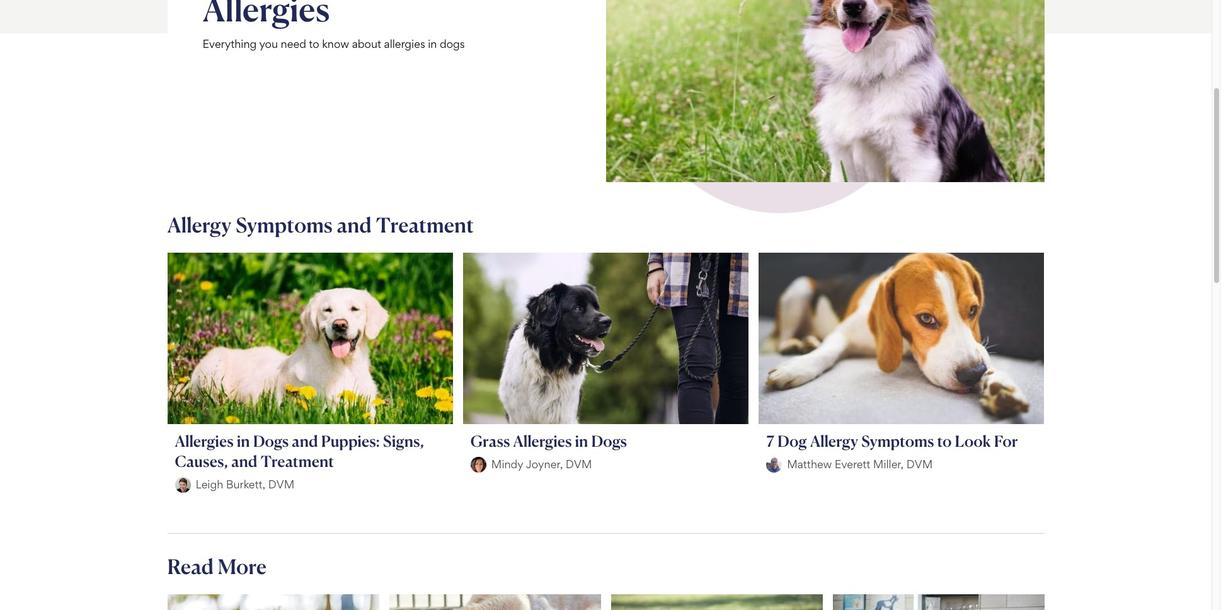 Task type: vqa. For each thing, say whether or not it's contained in the screenshot.
topmost the and
yes



Task type: locate. For each thing, give the bounding box(es) containing it.
1 vertical spatial symptoms
[[862, 432, 935, 451]]

and
[[337, 213, 372, 238], [292, 432, 318, 451], [231, 452, 258, 471]]

in up mindy joyner, dvm
[[575, 432, 588, 451]]

allergies in dogs and puppies: signs, causes, and treatment
[[175, 432, 424, 471]]

1 dogs from the left
[[253, 432, 289, 451]]

dvm
[[566, 458, 592, 471], [907, 458, 933, 471], [268, 478, 295, 491]]

1 horizontal spatial dogs
[[592, 432, 627, 451]]

0 horizontal spatial dogs
[[253, 432, 289, 451]]

know
[[322, 37, 349, 51]]

joyner,
[[526, 458, 563, 471]]

0 vertical spatial allergy
[[167, 213, 232, 238]]

1 vertical spatial allergy
[[811, 432, 859, 451]]

by image down the grass
[[471, 457, 487, 473]]

0 horizontal spatial allergies
[[175, 432, 234, 451]]

causes,
[[175, 452, 228, 471]]

allergies up mindy joyner, dvm
[[513, 432, 572, 451]]

1 vertical spatial treatment
[[261, 452, 334, 471]]

0 horizontal spatial treatment
[[261, 452, 334, 471]]

0 horizontal spatial in
[[237, 432, 250, 451]]

1 vertical spatial by image
[[175, 477, 191, 493]]

1 horizontal spatial allergy
[[811, 432, 859, 451]]

1 horizontal spatial allergies
[[513, 432, 572, 451]]

allergies
[[175, 432, 234, 451], [513, 432, 572, 451]]

dogs
[[440, 37, 465, 51]]

everything
[[203, 37, 257, 51]]

to left look
[[938, 432, 952, 451]]

2 allergies from the left
[[513, 432, 572, 451]]

in left dogs
[[428, 37, 437, 51]]

0 horizontal spatial dvm
[[268, 478, 295, 491]]

2 dogs from the left
[[592, 432, 627, 451]]

0 vertical spatial to
[[309, 37, 319, 51]]

to
[[309, 37, 319, 51], [938, 432, 952, 451]]

by image for grass allergies in dogs
[[471, 457, 487, 473]]

everything you need to know about allergies in dogs
[[203, 37, 465, 51]]

1 horizontal spatial to
[[938, 432, 952, 451]]

0 vertical spatial and
[[337, 213, 372, 238]]

1 horizontal spatial in
[[428, 37, 437, 51]]

look
[[955, 432, 992, 451]]

in
[[428, 37, 437, 51], [237, 432, 250, 451], [575, 432, 588, 451]]

dvm right "burkett,"
[[268, 478, 295, 491]]

by image
[[767, 457, 782, 473]]

for
[[995, 432, 1018, 451]]

grass allergies in dogs
[[471, 432, 627, 451]]

0 horizontal spatial to
[[309, 37, 319, 51]]

allergies up causes,
[[175, 432, 234, 451]]

australian shepherd dog in field image
[[606, 0, 1045, 182]]

1 vertical spatial and
[[292, 432, 318, 451]]

0 vertical spatial by image
[[471, 457, 487, 473]]

dogs
[[253, 432, 289, 451], [592, 432, 627, 451]]

by image left leigh
[[175, 477, 191, 493]]

more
[[218, 554, 267, 579]]

1 horizontal spatial treatment
[[376, 213, 474, 238]]

symptoms
[[236, 213, 333, 238], [862, 432, 935, 451]]

0 vertical spatial symptoms
[[236, 213, 333, 238]]

by image for allergies in dogs and puppies: signs, causes, and treatment
[[175, 477, 191, 493]]

matthew
[[787, 458, 832, 471]]

dogs inside allergies in dogs and puppies: signs, causes, and treatment
[[253, 432, 289, 451]]

1 horizontal spatial and
[[292, 432, 318, 451]]

treatment
[[376, 213, 474, 238], [261, 452, 334, 471]]

1 horizontal spatial by image
[[471, 457, 487, 473]]

2 horizontal spatial dvm
[[907, 458, 933, 471]]

allergy
[[167, 213, 232, 238], [811, 432, 859, 451]]

allergies inside allergies in dogs and puppies: signs, causes, and treatment
[[175, 432, 234, 451]]

miller,
[[874, 458, 904, 471]]

1 allergies from the left
[[175, 432, 234, 451]]

dvm right joyner,
[[566, 458, 592, 471]]

2 vertical spatial and
[[231, 452, 258, 471]]

0 horizontal spatial symptoms
[[236, 213, 333, 238]]

dvm right the miller,
[[907, 458, 933, 471]]

1 horizontal spatial dvm
[[566, 458, 592, 471]]

in up leigh burkett, dvm
[[237, 432, 250, 451]]

0 horizontal spatial by image
[[175, 477, 191, 493]]

signs,
[[383, 432, 424, 451]]

to right need
[[309, 37, 319, 51]]

grass
[[471, 432, 510, 451]]

by image
[[471, 457, 487, 473], [175, 477, 191, 493]]



Task type: describe. For each thing, give the bounding box(es) containing it.
need
[[281, 37, 306, 51]]

puppies:
[[321, 432, 380, 451]]

read more
[[167, 554, 267, 579]]

dog
[[778, 432, 807, 451]]

leigh burkett, dvm
[[196, 478, 295, 491]]

dvm for grass allergies in dogs
[[566, 458, 592, 471]]

2 horizontal spatial in
[[575, 432, 588, 451]]

0 vertical spatial treatment
[[376, 213, 474, 238]]

burkett,
[[226, 478, 266, 491]]

7
[[767, 432, 775, 451]]

allergy symptoms and treatment
[[167, 213, 474, 238]]

matthew everett miller, dvm
[[787, 458, 933, 471]]

1 horizontal spatial symptoms
[[862, 432, 935, 451]]

in inside allergies in dogs and puppies: signs, causes, and treatment
[[237, 432, 250, 451]]

you
[[259, 37, 278, 51]]

1 vertical spatial to
[[938, 432, 952, 451]]

mindy joyner, dvm
[[492, 458, 592, 471]]

leigh
[[196, 478, 223, 491]]

treatment inside allergies in dogs and puppies: signs, causes, and treatment
[[261, 452, 334, 471]]

7 dog allergy symptoms to look for
[[767, 432, 1018, 451]]

mindy
[[492, 458, 524, 471]]

everett
[[835, 458, 871, 471]]

dvm for allergies in dogs and puppies: signs, causes, and treatment
[[268, 478, 295, 491]]

0 horizontal spatial and
[[231, 452, 258, 471]]

allergies
[[384, 37, 425, 51]]

read
[[167, 554, 214, 579]]

about
[[352, 37, 381, 51]]

2 horizontal spatial and
[[337, 213, 372, 238]]

0 horizontal spatial allergy
[[167, 213, 232, 238]]



